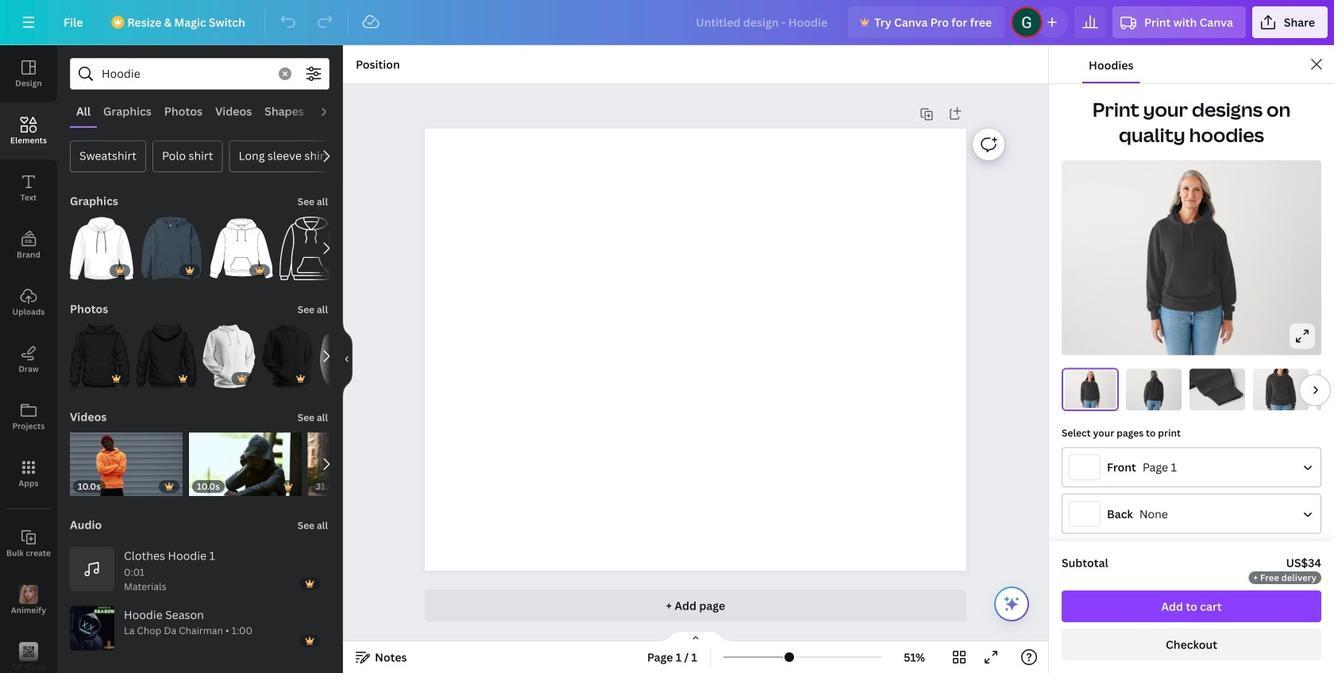 Task type: vqa. For each thing, say whether or not it's contained in the screenshot.
"Side Panel" 'tab list'
yes



Task type: describe. For each thing, give the bounding box(es) containing it.
main menu bar
[[0, 0, 1334, 45]]

Search elements search field
[[102, 59, 269, 89]]

60 seconds element
[[124, 624, 252, 651]]

blue hoodie illustration image
[[140, 217, 203, 280]]

show preview 1 of the design image
[[1063, 369, 1118, 410]]

canva assistant image
[[1002, 595, 1021, 614]]

hide image
[[342, 321, 353, 397]]

black hoodie cutout image
[[261, 325, 314, 388]]

show preview 4 of the design image
[[1253, 369, 1309, 410]]

black hoody cutout image
[[70, 325, 130, 388]]



Task type: locate. For each thing, give the bounding box(es) containing it.
2 white hoodie cutout image from the left
[[320, 325, 371, 388]]

1 white hoodie cutout image from the left
[[203, 325, 255, 388]]

show preview 5 of the design image
[[1317, 369, 1334, 410]]

white hoodie cutout image right black hoodie cutout image
[[320, 325, 371, 388]]

hoody flat mockup image
[[210, 217, 273, 280]]

show preview 3 of the design image
[[1190, 369, 1245, 410]]

side panel tab list
[[0, 45, 57, 673]]

Zoom button
[[889, 645, 940, 670]]

white hoodie cutout image
[[203, 325, 255, 388], [320, 325, 371, 388]]

black hoodie closeup image
[[136, 325, 196, 388]]

group
[[70, 207, 133, 280], [140, 207, 203, 280], [210, 207, 273, 280], [280, 217, 343, 280], [70, 315, 130, 388], [136, 315, 196, 388], [203, 315, 255, 388], [261, 315, 314, 388], [70, 423, 182, 496], [189, 423, 301, 496], [308, 433, 419, 496]]

Design title text field
[[683, 6, 842, 38]]

front of basic white hoodie isolated image
[[70, 217, 133, 280]]

0 horizontal spatial white hoodie cutout image
[[203, 325, 255, 388]]

show pages image
[[658, 631, 734, 643]]

materials, 1 seconds element
[[124, 565, 169, 594]]

white hoodie cutout image left black hoodie cutout image
[[203, 325, 255, 388]]

1 horizontal spatial white hoodie cutout image
[[320, 325, 371, 388]]

show preview 2 of the design image
[[1126, 369, 1182, 410]]



